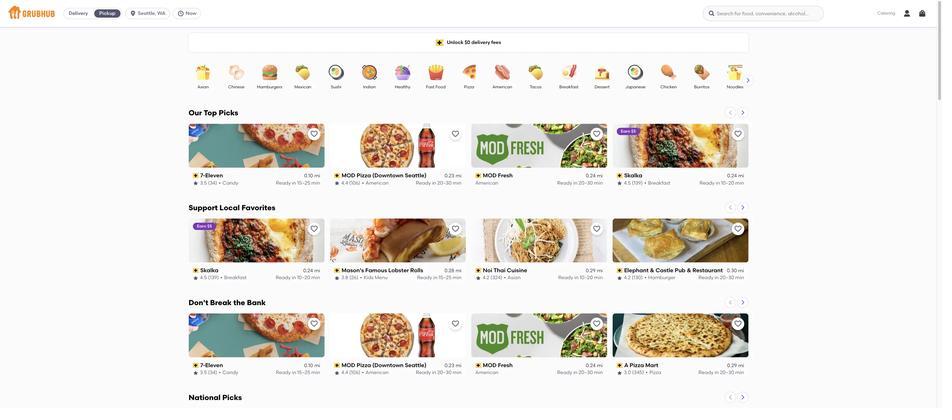 Task type: vqa. For each thing, say whether or not it's contained in the screenshot.
Hamburgers IMAGE
yes



Task type: locate. For each thing, give the bounding box(es) containing it.
0 horizontal spatial ready in 10–20 min
[[276, 275, 320, 281]]

0 vertical spatial 4.4 (106)
[[342, 180, 361, 186]]

save this restaurant button
[[308, 128, 320, 140], [449, 128, 462, 140], [591, 128, 603, 140], [732, 128, 745, 140], [308, 223, 320, 235], [449, 223, 462, 235], [591, 223, 603, 235], [732, 223, 745, 235], [308, 318, 320, 330], [449, 318, 462, 330], [591, 318, 603, 330], [732, 318, 745, 330]]

caret right icon image
[[746, 78, 751, 83], [741, 110, 746, 115], [741, 205, 746, 210], [741, 300, 746, 305], [741, 395, 746, 400]]

0 vertical spatial (139)
[[633, 180, 643, 186]]

2 0.10 from the top
[[304, 363, 313, 369]]

seattle, wa button
[[125, 8, 173, 19]]

save this restaurant button for mason's famous lobster rolls logo
[[449, 223, 462, 235]]

1 vertical spatial • breakfast
[[221, 275, 247, 281]]

star icon image
[[193, 181, 198, 186], [334, 181, 340, 186], [617, 181, 623, 186], [193, 275, 198, 281], [334, 275, 340, 281], [476, 275, 481, 281], [617, 275, 623, 281], [193, 370, 198, 376], [334, 370, 340, 376], [617, 370, 623, 376]]

0 vertical spatial candy
[[223, 180, 238, 186]]

1 4.4 (106) from the top
[[342, 180, 361, 186]]

2 0.23 mi from the top
[[445, 363, 462, 369]]

1 vertical spatial 0.23
[[445, 363, 455, 369]]

candy up national picks
[[223, 370, 238, 376]]

1 horizontal spatial 0.29
[[728, 363, 738, 369]]

1 mod fresh logo image from the top
[[472, 124, 608, 168]]

0 vertical spatial 3.5
[[200, 180, 207, 186]]

seattle) for don't break the bank
[[405, 362, 427, 369]]

• for mod pizza (downtown seattle)'s subscription pass image
[[362, 180, 364, 186]]

0.23 mi
[[445, 173, 462, 179], [445, 363, 462, 369]]

2 (34) from the top
[[208, 370, 217, 376]]

mod pizza (downtown seattle) logo image
[[330, 124, 466, 168], [330, 314, 466, 358]]

1 vertical spatial 0.29 mi
[[728, 363, 745, 369]]

save this restaurant button for the noi thai cuisine logo
[[591, 223, 603, 235]]

Search for food, convenience, alcohol... search field
[[703, 6, 825, 21]]

ready for subscription pass image corresponding to mason's famous lobster rolls
[[418, 275, 433, 281]]

eleven for top
[[205, 172, 223, 179]]

1 vertical spatial seattle)
[[405, 362, 427, 369]]

(139) for subscription pass image for skalka
[[633, 180, 643, 186]]

1 horizontal spatial ready in 10–20 min
[[559, 275, 603, 281]]

asian
[[198, 85, 209, 89], [508, 275, 521, 281]]

mod fresh for don't break the bank
[[483, 362, 513, 369]]

our
[[189, 109, 202, 117]]

0.29 mi
[[586, 268, 603, 274], [728, 363, 745, 369]]

1 (34) from the top
[[208, 180, 217, 186]]

burritos
[[695, 85, 710, 89]]

0 vertical spatial fresh
[[498, 172, 513, 179]]

1 horizontal spatial skalka logo image
[[613, 124, 749, 168]]

1 horizontal spatial (139)
[[633, 180, 643, 186]]

1 vertical spatial breakfast
[[649, 180, 671, 186]]

national
[[189, 393, 221, 402]]

• pizza
[[646, 370, 662, 376]]

10–20 for subscription pass image associated with noi thai cuisine
[[580, 275, 593, 281]]

7- up the national
[[200, 362, 205, 369]]

mod fresh
[[483, 172, 513, 179], [483, 362, 513, 369]]

4.4 (106) for our top picks
[[342, 180, 361, 186]]

0 horizontal spatial 0.29 mi
[[586, 268, 603, 274]]

0 horizontal spatial skalka
[[200, 267, 219, 274]]

mod fresh logo image
[[472, 124, 608, 168], [472, 314, 608, 358]]

american
[[493, 85, 513, 89], [366, 180, 389, 186], [476, 180, 499, 186], [366, 370, 389, 376], [476, 370, 499, 376]]

1 caret left icon image from the top
[[728, 110, 734, 115]]

ready in 10–20 min
[[700, 180, 745, 186], [276, 275, 320, 281], [559, 275, 603, 281]]

menu
[[375, 275, 388, 281]]

• breakfast for subscription pass image for skalka
[[645, 180, 671, 186]]

0.10
[[304, 173, 313, 179], [304, 363, 313, 369]]

save this restaurant image
[[452, 225, 460, 233], [452, 320, 460, 328], [593, 320, 601, 328]]

earn $5 for subscription pass icon associated with 4.5 (139)
[[197, 224, 212, 229]]

1 vertical spatial skalka
[[200, 267, 219, 274]]

mod pizza (downtown seattle) for our top picks
[[342, 172, 427, 179]]

0.10 mi
[[304, 173, 320, 179], [304, 363, 320, 369]]

1 vertical spatial earn
[[197, 224, 206, 229]]

1 vertical spatial candy
[[223, 370, 238, 376]]

rolls
[[411, 267, 424, 274]]

1 vertical spatial (139)
[[208, 275, 219, 281]]

$5
[[632, 129, 636, 134], [207, 224, 212, 229]]

0 horizontal spatial 4.2
[[483, 275, 490, 281]]

2 3.5 from the top
[[200, 370, 207, 376]]

(106) for don't break the bank
[[350, 370, 361, 376]]

3.5 (34) up the national
[[200, 370, 217, 376]]

0 vertical spatial 0.29
[[586, 268, 596, 274]]

1 vertical spatial 4.4 (106)
[[342, 370, 361, 376]]

1 vertical spatial mod pizza (downtown seattle) logo image
[[330, 314, 466, 358]]

mod pizza (downtown seattle)
[[342, 172, 427, 179], [342, 362, 427, 369]]

0 horizontal spatial breakfast
[[224, 275, 247, 281]]

• candy up local
[[219, 180, 238, 186]]

3.5 (34)
[[200, 180, 217, 186], [200, 370, 217, 376]]

a pizza mart logo image
[[613, 314, 749, 358]]

main navigation navigation
[[0, 0, 938, 27]]

• breakfast for subscription pass icon associated with 4.5 (139)
[[221, 275, 247, 281]]

asian down asian image on the left of page
[[198, 85, 209, 89]]

1 horizontal spatial &
[[687, 267, 692, 274]]

1 candy from the top
[[223, 180, 238, 186]]

4.4 (106)
[[342, 180, 361, 186], [342, 370, 361, 376]]

0 horizontal spatial • breakfast
[[221, 275, 247, 281]]

0 horizontal spatial earn $5
[[197, 224, 212, 229]]

castle
[[656, 267, 674, 274]]

& right pub at the bottom
[[687, 267, 692, 274]]

1 mod pizza (downtown seattle) from the top
[[342, 172, 427, 179]]

indian
[[363, 85, 376, 89]]

0.28 mi
[[445, 268, 462, 274]]

0 vertical spatial • american
[[362, 180, 389, 186]]

2 0.23 from the top
[[445, 363, 455, 369]]

tacos image
[[524, 65, 548, 80]]

&
[[651, 267, 655, 274], [687, 267, 692, 274]]

(downtown for our top picks
[[373, 172, 404, 179]]

pickup
[[99, 10, 116, 16]]

1 0.10 from the top
[[304, 173, 313, 179]]

our top picks
[[189, 109, 239, 117]]

0 vertical spatial 0.23 mi
[[445, 173, 462, 179]]

1 horizontal spatial 0.29 mi
[[728, 363, 745, 369]]

1 0.23 mi from the top
[[445, 173, 462, 179]]

1 vertical spatial 4.4
[[342, 370, 348, 376]]

3.5 for our
[[200, 180, 207, 186]]

2 • candy from the top
[[219, 370, 238, 376]]

4.4 for our top picks
[[342, 180, 348, 186]]

candy for picks
[[223, 180, 238, 186]]

$5 for subscription pass image for skalka
[[632, 129, 636, 134]]

& up the • hamburger
[[651, 267, 655, 274]]

hamburgers image
[[258, 65, 282, 80]]

1 eleven from the top
[[205, 172, 223, 179]]

candy
[[223, 180, 238, 186], [223, 370, 238, 376]]

1 vertical spatial ready in 15–25 min
[[418, 275, 462, 281]]

2 caret left icon image from the top
[[728, 205, 734, 210]]

0 vertical spatial mod fresh logo image
[[472, 124, 608, 168]]

1 (106) from the top
[[350, 180, 361, 186]]

0 vertical spatial 0.10
[[304, 173, 313, 179]]

1 • american from the top
[[362, 180, 389, 186]]

0.29 for noi thai cuisine
[[586, 268, 596, 274]]

picks right the top on the left of the page
[[219, 109, 239, 117]]

2 horizontal spatial 10–20
[[722, 180, 735, 186]]

1 vertical spatial earn $5
[[197, 224, 212, 229]]

2 & from the left
[[687, 267, 692, 274]]

• candy up national picks
[[219, 370, 238, 376]]

healthy image
[[391, 65, 415, 80]]

earn for subscription pass image for skalka
[[621, 129, 631, 134]]

save this restaurant image
[[310, 130, 318, 138], [452, 130, 460, 138], [593, 130, 601, 138], [734, 130, 743, 138], [310, 225, 318, 233], [593, 225, 601, 233], [734, 225, 743, 233], [310, 320, 318, 328], [734, 320, 743, 328]]

eleven up national picks
[[205, 362, 223, 369]]

1 vertical spatial mod pizza (downtown seattle)
[[342, 362, 427, 369]]

4.2 down noi
[[483, 275, 490, 281]]

1 3.5 from the top
[[200, 180, 207, 186]]

4.2
[[483, 275, 490, 281], [625, 275, 631, 281]]

fast food image
[[424, 65, 448, 80]]

3 caret left icon image from the top
[[728, 300, 734, 305]]

1 horizontal spatial asian
[[508, 275, 521, 281]]

2 seattle) from the top
[[405, 362, 427, 369]]

• candy for the
[[219, 370, 238, 376]]

7-eleven
[[200, 172, 223, 179], [200, 362, 223, 369]]

2 4.4 (106) from the top
[[342, 370, 361, 376]]

0 vertical spatial mod fresh
[[483, 172, 513, 179]]

0 horizontal spatial (139)
[[208, 275, 219, 281]]

indian image
[[358, 65, 382, 80]]

grubhub plus flag logo image
[[436, 39, 444, 46]]

0 vertical spatial 0.29 mi
[[586, 268, 603, 274]]

0 vertical spatial 4.5 (139)
[[625, 180, 643, 186]]

1 horizontal spatial skalka
[[625, 172, 643, 179]]

caret right icon image for favorites
[[741, 205, 746, 210]]

1 vertical spatial (106)
[[350, 370, 361, 376]]

min for subscription pass image for skalka
[[736, 180, 745, 186]]

(106)
[[350, 180, 361, 186], [350, 370, 361, 376]]

save this restaurant image for 7-eleven logo corresponding to our top picks
[[310, 130, 318, 138]]

15–25
[[298, 180, 311, 186], [439, 275, 452, 281], [298, 370, 311, 376]]

3.5
[[200, 180, 207, 186], [200, 370, 207, 376]]

breakfast
[[560, 85, 579, 89], [649, 180, 671, 186], [224, 275, 247, 281]]

subscription pass image for 4.5 (139)
[[193, 268, 199, 273]]

cuisine
[[507, 267, 528, 274]]

1 vertical spatial 0.10
[[304, 363, 313, 369]]

american image
[[491, 65, 515, 80]]

ready for subscription pass icon associated with 4.4 (106)
[[416, 370, 431, 376]]

min
[[312, 180, 320, 186], [453, 180, 462, 186], [595, 180, 603, 186], [736, 180, 745, 186], [312, 275, 320, 281], [453, 275, 462, 281], [595, 275, 603, 281], [736, 275, 745, 281], [312, 370, 320, 376], [453, 370, 462, 376], [595, 370, 603, 376], [736, 370, 745, 376]]

1 mod pizza (downtown seattle) logo image from the top
[[330, 124, 466, 168]]

2 mod pizza (downtown seattle) logo image from the top
[[330, 314, 466, 358]]

1 & from the left
[[651, 267, 655, 274]]

4.2 left (130)
[[625, 275, 631, 281]]

2 (downtown from the top
[[373, 362, 404, 369]]

elephant & castle pub & restaurant logo image
[[613, 219, 749, 263]]

subscription pass image
[[193, 173, 199, 178], [476, 173, 482, 178], [193, 268, 199, 273], [334, 363, 340, 368], [476, 363, 482, 368], [617, 363, 623, 368]]

1 horizontal spatial 10–20
[[580, 275, 593, 281]]

0 horizontal spatial 0.29
[[586, 268, 596, 274]]

0 vertical spatial 0.23
[[445, 173, 455, 179]]

ready in 20–30 min for our top picks mod fresh logo
[[558, 180, 603, 186]]

min for subscription pass image corresponding to elephant & castle pub & restaurant
[[736, 275, 745, 281]]

dessert image
[[591, 65, 615, 80]]

0.23 for our top picks
[[445, 173, 455, 179]]

0 horizontal spatial &
[[651, 267, 655, 274]]

2 3.5 (34) from the top
[[200, 370, 217, 376]]

$5 for subscription pass icon associated with 4.5 (139)
[[207, 224, 212, 229]]

2 vertical spatial ready in 15–25 min
[[276, 370, 320, 376]]

3.5 (34) up support
[[200, 180, 217, 186]]

2 candy from the top
[[223, 370, 238, 376]]

min for subscription pass icon associated with 4.5 (139)
[[312, 275, 320, 281]]

0 vertical spatial mod pizza (downtown seattle)
[[342, 172, 427, 179]]

0 vertical spatial 7-
[[200, 172, 205, 179]]

1 vertical spatial $5
[[207, 224, 212, 229]]

0.24
[[586, 173, 596, 179], [728, 173, 738, 179], [304, 268, 313, 274], [586, 363, 596, 369]]

0 vertical spatial 0.10 mi
[[304, 173, 320, 179]]

catering button
[[873, 6, 901, 21]]

pizza image
[[457, 65, 482, 80]]

in
[[292, 180, 296, 186], [432, 180, 437, 186], [574, 180, 578, 186], [716, 180, 721, 186], [292, 275, 296, 281], [434, 275, 438, 281], [575, 275, 579, 281], [715, 275, 719, 281], [292, 370, 296, 376], [432, 370, 437, 376], [574, 370, 578, 376], [715, 370, 719, 376]]

2 fresh from the top
[[498, 362, 513, 369]]

picks right the national
[[223, 393, 242, 402]]

4.4
[[342, 180, 348, 186], [342, 370, 348, 376]]

now
[[186, 10, 197, 16]]

mod pizza (downtown seattle) logo image for our top picks
[[330, 124, 466, 168]]

support
[[189, 203, 218, 212]]

2 (106) from the top
[[350, 370, 361, 376]]

noi thai cuisine logo image
[[472, 219, 608, 263]]

1 vertical spatial mod fresh logo image
[[472, 314, 608, 358]]

0.23
[[445, 173, 455, 179], [445, 363, 455, 369]]

0.29 mi for a pizza mart
[[728, 363, 745, 369]]

• for subscription pass image corresponding to elephant & castle pub & restaurant
[[645, 275, 647, 281]]

2 7- from the top
[[200, 362, 205, 369]]

subscription pass image
[[334, 173, 340, 178], [617, 173, 623, 178], [334, 268, 340, 273], [476, 268, 482, 273], [617, 268, 623, 273], [193, 363, 199, 368]]

0 vertical spatial asian
[[198, 85, 209, 89]]

pizza for mod pizza (downtown seattle)'s subscription pass image
[[357, 172, 371, 179]]

7-eleven up support
[[200, 172, 223, 179]]

0 horizontal spatial 10–20
[[297, 275, 311, 281]]

4.5 (139) for subscription pass icon associated with 4.5 (139)
[[200, 275, 219, 281]]

breakfast for subscription pass icon associated with 4.5 (139)
[[224, 275, 247, 281]]

1 4.4 from the top
[[342, 180, 348, 186]]

svg image
[[130, 10, 137, 17]]

0 vertical spatial 7-eleven
[[200, 172, 223, 179]]

20–30
[[438, 180, 452, 186], [579, 180, 593, 186], [721, 275, 735, 281], [438, 370, 452, 376], [579, 370, 593, 376], [721, 370, 735, 376]]

eleven up support
[[205, 172, 223, 179]]

0 vertical spatial 4.4
[[342, 180, 348, 186]]

4.4 (106) for don't break the bank
[[342, 370, 361, 376]]

0 vertical spatial picks
[[219, 109, 239, 117]]

7- for don't
[[200, 362, 205, 369]]

unlock $0 delivery fees
[[447, 39, 502, 45]]

0 vertical spatial • breakfast
[[645, 180, 671, 186]]

2 7-eleven logo image from the top
[[189, 314, 325, 358]]

2 4.2 from the left
[[625, 275, 631, 281]]

1 vertical spatial eleven
[[205, 362, 223, 369]]

1 vertical spatial • candy
[[219, 370, 238, 376]]

chinese image
[[224, 65, 249, 80]]

0.10 mi for our top picks
[[304, 173, 320, 179]]

0 vertical spatial breakfast
[[560, 85, 579, 89]]

1 vertical spatial 7-eleven
[[200, 362, 223, 369]]

2 eleven from the top
[[205, 362, 223, 369]]

elephant
[[625, 267, 649, 274]]

2 4.4 from the top
[[342, 370, 348, 376]]

0 vertical spatial earn $5
[[621, 129, 636, 134]]

caret left icon image for picks
[[728, 110, 734, 115]]

0 vertical spatial earn
[[621, 129, 631, 134]]

3.0 (345)
[[625, 370, 645, 376]]

support local favorites
[[189, 203, 276, 212]]

3.5 up support
[[200, 180, 207, 186]]

0 vertical spatial seattle)
[[405, 172, 427, 179]]

1 horizontal spatial 4.5 (139)
[[625, 180, 643, 186]]

(downtown
[[373, 172, 404, 179], [373, 362, 404, 369]]

breakfast for subscription pass image for skalka
[[649, 180, 671, 186]]

candy up local
[[223, 180, 238, 186]]

7-eleven logo image
[[189, 124, 325, 168], [189, 314, 325, 358]]

7-eleven up national picks
[[200, 362, 223, 369]]

1 7-eleven logo image from the top
[[189, 124, 325, 168]]

save this restaurant image for a pizza mart logo
[[734, 320, 743, 328]]

4.5 (139)
[[625, 180, 643, 186], [200, 275, 219, 281]]

0 vertical spatial (106)
[[350, 180, 361, 186]]

0 vertical spatial • candy
[[219, 180, 238, 186]]

1 horizontal spatial earn $5
[[621, 129, 636, 134]]

1 horizontal spatial $5
[[632, 129, 636, 134]]

0.29 for a pizza mart
[[728, 363, 738, 369]]

1 fresh from the top
[[498, 172, 513, 179]]

skalka logo image for subscription pass icon associated with 4.5 (139)
[[189, 219, 325, 263]]

1 vertical spatial skalka logo image
[[189, 219, 325, 263]]

• american
[[362, 180, 389, 186], [362, 370, 389, 376]]

7-
[[200, 172, 205, 179], [200, 362, 205, 369]]

1 0.23 from the top
[[445, 173, 455, 179]]

0 horizontal spatial asian
[[198, 85, 209, 89]]

eleven
[[205, 172, 223, 179], [205, 362, 223, 369]]

3.0
[[625, 370, 632, 376]]

1 3.5 (34) from the top
[[200, 180, 217, 186]]

0.10 mi for don't break the bank
[[304, 363, 320, 369]]

min for subscription pass image related to 7-eleven
[[312, 370, 320, 376]]

(34) up national picks
[[208, 370, 217, 376]]

0 vertical spatial 7-eleven logo image
[[189, 124, 325, 168]]

1 vertical spatial 0.29
[[728, 363, 738, 369]]

3.8
[[342, 275, 349, 281]]

0 vertical spatial skalka logo image
[[613, 124, 749, 168]]

2 0.10 mi from the top
[[304, 363, 320, 369]]

1 horizontal spatial 4.5
[[625, 180, 631, 186]]

mod pizza (downtown seattle) for don't break the bank
[[342, 362, 427, 369]]

1 7- from the top
[[200, 172, 205, 179]]

0.24 mi
[[586, 173, 603, 179], [728, 173, 745, 179], [304, 268, 320, 274], [586, 363, 603, 369]]

0.30
[[728, 268, 738, 274]]

fees
[[492, 39, 502, 45]]

1 horizontal spatial • breakfast
[[645, 180, 671, 186]]

1 • candy from the top
[[219, 180, 238, 186]]

0.29
[[586, 268, 596, 274], [728, 363, 738, 369]]

0 horizontal spatial 4.5
[[200, 275, 207, 281]]

mod pizza (downtown seattle) logo image for don't break the bank
[[330, 314, 466, 358]]

svg image
[[904, 9, 912, 18], [919, 9, 927, 18], [177, 10, 184, 17], [709, 10, 716, 17]]

skalka logo image
[[613, 124, 749, 168], [189, 219, 325, 263]]

0 vertical spatial eleven
[[205, 172, 223, 179]]

mod fresh logo image for don't break the bank
[[472, 314, 608, 358]]

0 horizontal spatial earn
[[197, 224, 206, 229]]

1 horizontal spatial 4.2
[[625, 275, 631, 281]]

dessert
[[595, 85, 610, 89]]

1 vertical spatial mod fresh
[[483, 362, 513, 369]]

•
[[219, 180, 221, 186], [362, 180, 364, 186], [645, 180, 647, 186], [221, 275, 223, 281], [360, 275, 362, 281], [504, 275, 506, 281], [645, 275, 647, 281], [219, 370, 221, 376], [362, 370, 364, 376], [646, 370, 648, 376]]

skalka for subscription pass icon associated with 4.5 (139)
[[200, 267, 219, 274]]

skalka
[[625, 172, 643, 179], [200, 267, 219, 274]]

4.5
[[625, 180, 631, 186], [200, 275, 207, 281]]

0 vertical spatial mod pizza (downtown seattle) logo image
[[330, 124, 466, 168]]

0 vertical spatial ready in 15–25 min
[[276, 180, 320, 186]]

2 7-eleven from the top
[[200, 362, 223, 369]]

ready for subscription pass image corresponding to elephant & castle pub & restaurant
[[699, 275, 714, 281]]

2 • american from the top
[[362, 370, 389, 376]]

caret left icon image
[[728, 110, 734, 115], [728, 205, 734, 210], [728, 300, 734, 305], [728, 395, 734, 400]]

0 vertical spatial skalka
[[625, 172, 643, 179]]

1 4.2 from the left
[[483, 275, 490, 281]]

1 vertical spatial 0.23 mi
[[445, 363, 462, 369]]

ready in 20–30 min for a pizza mart logo
[[699, 370, 745, 376]]

2 mod fresh logo image from the top
[[472, 314, 608, 358]]

2 mod pizza (downtown seattle) from the top
[[342, 362, 427, 369]]

ready
[[276, 180, 291, 186], [416, 180, 431, 186], [558, 180, 573, 186], [700, 180, 715, 186], [276, 275, 291, 281], [418, 275, 433, 281], [559, 275, 574, 281], [699, 275, 714, 281], [276, 370, 291, 376], [416, 370, 431, 376], [558, 370, 573, 376], [699, 370, 714, 376]]

(34) up support
[[208, 180, 217, 186]]

1 seattle) from the top
[[405, 172, 427, 179]]

1 7-eleven from the top
[[200, 172, 223, 179]]

seattle)
[[405, 172, 427, 179], [405, 362, 427, 369]]

1 0.10 mi from the top
[[304, 173, 320, 179]]

2 horizontal spatial breakfast
[[649, 180, 671, 186]]

2 vertical spatial breakfast
[[224, 275, 247, 281]]

ready in 15–25 min for our top picks
[[276, 180, 320, 186]]

3.5 up the national
[[200, 370, 207, 376]]

(139)
[[633, 180, 643, 186], [208, 275, 219, 281]]

(139) for subscription pass icon associated with 4.5 (139)
[[208, 275, 219, 281]]

• breakfast
[[645, 180, 671, 186], [221, 275, 247, 281]]

1 (downtown from the top
[[373, 172, 404, 179]]

1 vertical spatial (downtown
[[373, 362, 404, 369]]

1 mod fresh from the top
[[483, 172, 513, 179]]

1 horizontal spatial earn
[[621, 129, 631, 134]]

a
[[625, 362, 629, 369]]

• for subscription pass image for skalka
[[645, 180, 647, 186]]

2 mod fresh from the top
[[483, 362, 513, 369]]

pizza
[[464, 85, 475, 89], [357, 172, 371, 179], [357, 362, 371, 369], [630, 362, 645, 369], [650, 370, 662, 376]]

0 vertical spatial 15–25
[[298, 180, 311, 186]]

7- up support
[[200, 172, 205, 179]]

(downtown for don't break the bank
[[373, 362, 404, 369]]

asian down cuisine
[[508, 275, 521, 281]]



Task type: describe. For each thing, give the bounding box(es) containing it.
save this restaurant button for a pizza mart logo
[[732, 318, 745, 330]]

(26)
[[350, 275, 359, 281]]

10–20 for subscription pass icon associated with 4.5 (139)
[[297, 275, 311, 281]]

ready in 20–30 min for don't break the bank mod fresh logo
[[558, 370, 603, 376]]

now button
[[173, 8, 204, 19]]

• american for our top picks
[[362, 180, 389, 186]]

fast
[[426, 85, 435, 89]]

mason's famous lobster rolls
[[342, 267, 424, 274]]

7-eleven logo image for don't break the bank
[[189, 314, 325, 358]]

delivery button
[[64, 8, 93, 19]]

0.10 for our top picks
[[304, 173, 313, 179]]

4.5 for subscription pass icon associated with 4.5 (139)
[[200, 275, 207, 281]]

elephant & castle pub & restaurant
[[625, 267, 723, 274]]

noodles image
[[724, 65, 748, 80]]

caret right icon image for picks
[[741, 110, 746, 115]]

mod fresh for our top picks
[[483, 172, 513, 179]]

thai
[[494, 267, 506, 274]]

top
[[204, 109, 217, 117]]

0.23 mi for our top picks
[[445, 173, 462, 179]]

save this restaurant image for don't break the bank 7-eleven logo
[[310, 320, 318, 328]]

• for subscription pass icon associated with 4.5 (139)
[[221, 275, 223, 281]]

svg image inside now button
[[177, 10, 184, 17]]

candy for the
[[223, 370, 238, 376]]

• for subscription pass image related to 7-eleven
[[219, 370, 221, 376]]

burritos image
[[690, 65, 715, 80]]

0.23 for don't break the bank
[[445, 363, 455, 369]]

• for subscription pass icon related to 3.0 (345)
[[646, 370, 648, 376]]

favorites
[[242, 203, 276, 212]]

don't
[[189, 298, 208, 307]]

break
[[210, 298, 232, 307]]

min for subscription pass image associated with noi thai cuisine
[[595, 275, 603, 281]]

save this restaurant image for don't break the bank
[[452, 320, 460, 328]]

• american for don't break the bank
[[362, 370, 389, 376]]

save this restaurant image for the noi thai cuisine logo
[[593, 225, 601, 233]]

• for 3.5 (34) subscription pass icon
[[219, 180, 221, 186]]

hamburger
[[649, 275, 676, 281]]

• for subscription pass image associated with noi thai cuisine
[[504, 275, 506, 281]]

subscription pass image for noi thai cuisine
[[476, 268, 482, 273]]

ready in 20–30 min for elephant & castle pub & restaurant logo
[[699, 275, 745, 281]]

asian image
[[191, 65, 215, 80]]

(106) for our top picks
[[350, 180, 361, 186]]

the
[[234, 298, 245, 307]]

noodles
[[727, 85, 744, 89]]

subscription pass image for 4.4 (106)
[[334, 363, 340, 368]]

ready in 10–20 min for subscription pass icon associated with 4.5 (139)
[[276, 275, 320, 281]]

japanese image
[[624, 65, 648, 80]]

7-eleven for top
[[200, 172, 223, 179]]

• kids menu
[[360, 275, 388, 281]]

1 vertical spatial picks
[[223, 393, 242, 402]]

wa
[[157, 10, 166, 16]]

save this restaurant button for our top picks mod fresh logo
[[591, 128, 603, 140]]

hamburgers
[[257, 85, 283, 89]]

a pizza mart
[[625, 362, 659, 369]]

4.4 for don't break the bank
[[342, 370, 348, 376]]

don't break the bank
[[189, 298, 266, 307]]

local
[[220, 203, 240, 212]]

min for mod pizza (downtown seattle)'s subscription pass image
[[453, 180, 462, 186]]

unlock
[[447, 39, 464, 45]]

3.8 (26)
[[342, 275, 359, 281]]

restaurant
[[693, 267, 723, 274]]

delivery
[[472, 39, 491, 45]]

0.28
[[445, 268, 455, 274]]

save this restaurant button for elephant & castle pub & restaurant logo
[[732, 223, 745, 235]]

delivery
[[69, 10, 88, 16]]

mason's
[[342, 267, 364, 274]]

(34) for break
[[208, 370, 217, 376]]

0.30 mi
[[728, 268, 745, 274]]

ready for mod pizza (downtown seattle)'s subscription pass image
[[416, 180, 431, 186]]

save this restaurant button for 7-eleven logo corresponding to our top picks
[[308, 128, 320, 140]]

famous
[[366, 267, 387, 274]]

skalka for subscription pass image for skalka
[[625, 172, 643, 179]]

ready in 10–20 min for subscription pass image for skalka
[[700, 180, 745, 186]]

• asian
[[504, 275, 521, 281]]

ready for subscription pass image related to 7-eleven
[[276, 370, 291, 376]]

pizza for subscription pass icon related to 3.0 (345)
[[630, 362, 645, 369]]

1 vertical spatial 15–25
[[439, 275, 452, 281]]

pub
[[675, 267, 686, 274]]

national picks
[[189, 393, 242, 402]]

15–25 for don't break the bank
[[298, 370, 311, 376]]

noi thai cuisine
[[483, 267, 528, 274]]

caret left icon image for the
[[728, 300, 734, 305]]

ready for subscription pass image for skalka
[[700, 180, 715, 186]]

ready in 10–20 min for subscription pass image associated with noi thai cuisine
[[559, 275, 603, 281]]

eleven for break
[[205, 362, 223, 369]]

4.2 for noi thai cuisine
[[483, 275, 490, 281]]

7-eleven for break
[[200, 362, 223, 369]]

mart
[[646, 362, 659, 369]]

ready for subscription pass icon related to 3.0 (345)
[[699, 370, 714, 376]]

mexican
[[295, 85, 312, 89]]

1 vertical spatial asian
[[508, 275, 521, 281]]

• candy for picks
[[219, 180, 238, 186]]

• for subscription pass icon associated with 4.4 (106)
[[362, 370, 364, 376]]

4.2 (130)
[[625, 275, 643, 281]]

1 horizontal spatial breakfast
[[560, 85, 579, 89]]

earn for subscription pass icon associated with 4.5 (139)
[[197, 224, 206, 229]]

breakfast image
[[557, 65, 582, 80]]

0.23 mi for don't break the bank
[[445, 363, 462, 369]]

subscription pass image for 3.0 (345)
[[617, 363, 623, 368]]

4.5 (139) for subscription pass image for skalka
[[625, 180, 643, 186]]

sushi
[[331, 85, 342, 89]]

subscription pass image for mason's famous lobster rolls
[[334, 268, 340, 273]]

pizza for subscription pass icon associated with 4.4 (106)
[[357, 362, 371, 369]]

seattle, wa
[[138, 10, 166, 16]]

(130)
[[632, 275, 643, 281]]

noi
[[483, 267, 493, 274]]

food
[[436, 85, 446, 89]]

• hamburger
[[645, 275, 676, 281]]

4 caret left icon image from the top
[[728, 395, 734, 400]]

seattle) for our top picks
[[405, 172, 427, 179]]

sushi image
[[324, 65, 349, 80]]

save this restaurant button for mod pizza (downtown seattle) logo related to our top picks
[[449, 128, 462, 140]]

lobster
[[389, 267, 409, 274]]

mason's famous lobster rolls logo image
[[330, 219, 466, 263]]

(324)
[[491, 275, 503, 281]]

subscription pass image for skalka
[[617, 173, 623, 178]]

mexican image
[[291, 65, 315, 80]]

min for 3.5 (34) subscription pass icon
[[312, 180, 320, 186]]

healthy
[[395, 85, 411, 89]]

save this restaurant image for support local favorites
[[452, 225, 460, 233]]

chicken image
[[657, 65, 681, 80]]

fresh for don't break the bank
[[498, 362, 513, 369]]

0.10 for don't break the bank
[[304, 363, 313, 369]]

subscription pass image for elephant & castle pub & restaurant
[[617, 268, 623, 273]]

catering
[[878, 11, 896, 16]]

4.5 for subscription pass image for skalka
[[625, 180, 631, 186]]

3.5 (34) for break
[[200, 370, 217, 376]]

fast food
[[426, 85, 446, 89]]

kids
[[364, 275, 374, 281]]

caret right icon image for the
[[741, 300, 746, 305]]

fresh for our top picks
[[498, 172, 513, 179]]

tacos
[[530, 85, 542, 89]]

earn $5 for subscription pass image for skalka
[[621, 129, 636, 134]]

4.2 for elephant & castle pub & restaurant
[[625, 275, 631, 281]]

seattle,
[[138, 10, 156, 16]]

4.2 (324)
[[483, 275, 503, 281]]

ready for 3.5 (34) subscription pass icon
[[276, 180, 291, 186]]

7- for our
[[200, 172, 205, 179]]

10–20 for subscription pass image for skalka
[[722, 180, 735, 186]]

save this restaurant image for elephant & castle pub & restaurant logo
[[734, 225, 743, 233]]

$0
[[465, 39, 471, 45]]

pickup button
[[93, 8, 122, 19]]

japanese
[[626, 85, 646, 89]]

bank
[[247, 298, 266, 307]]

min for subscription pass icon associated with 4.4 (106)
[[453, 370, 462, 376]]

chinese
[[228, 85, 245, 89]]

(345)
[[633, 370, 645, 376]]

chicken
[[661, 85, 677, 89]]

3.5 (34) for top
[[200, 180, 217, 186]]



